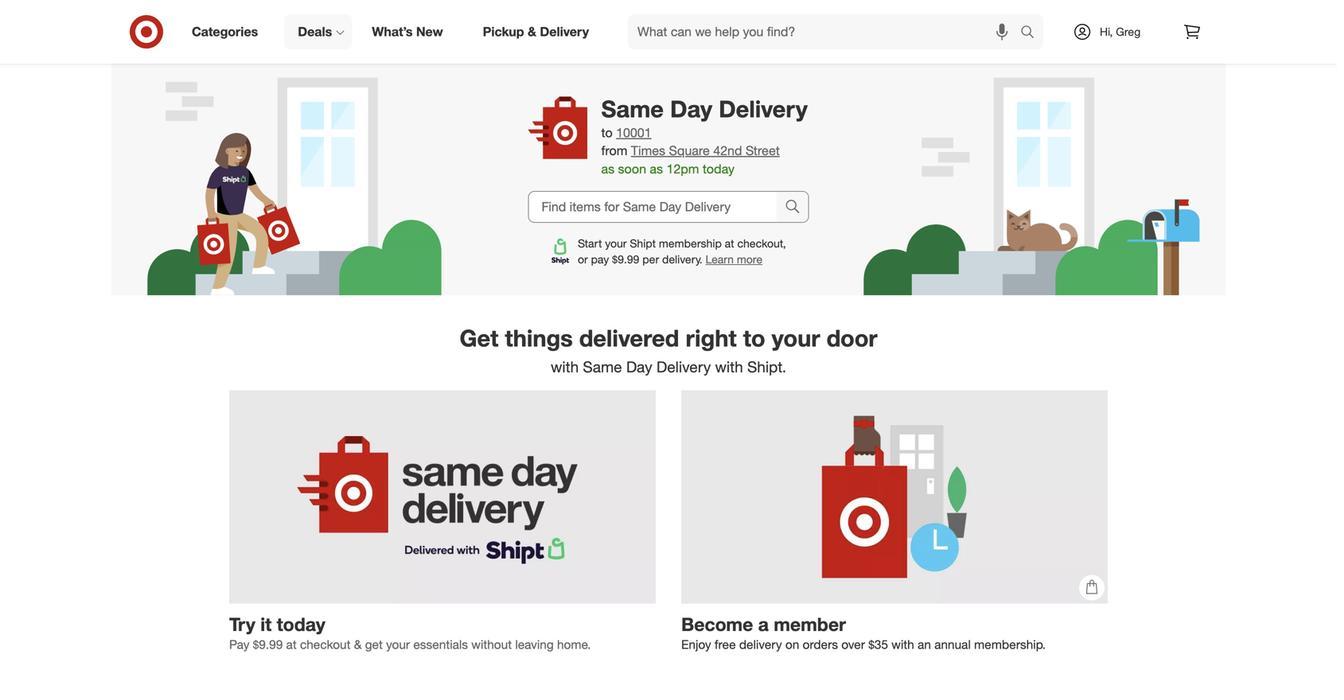 Task type: vqa. For each thing, say whether or not it's contained in the screenshot.
Add to registry
no



Task type: locate. For each thing, give the bounding box(es) containing it.
0 vertical spatial same
[[602, 95, 664, 123]]

& inside "link"
[[528, 24, 537, 39]]

member
[[774, 613, 846, 636]]

soon
[[618, 161, 646, 177]]

1 horizontal spatial as
[[650, 161, 663, 177]]

1 vertical spatial day
[[626, 358, 653, 376]]

become a member enjoy free delivery on orders over $35 with an annual membership.
[[682, 613, 1046, 652]]

your up 'pay'
[[605, 236, 627, 250]]

greg
[[1116, 25, 1141, 39]]

same up 10001
[[602, 95, 664, 123]]

home.
[[557, 637, 591, 652]]

12pm
[[667, 161, 699, 177]]

delivery
[[740, 637, 782, 652]]

10001 button
[[616, 124, 652, 142]]

same down delivered
[[583, 358, 622, 376]]

1 horizontal spatial delivery
[[657, 358, 711, 376]]

pickup & delivery link
[[469, 14, 609, 49]]

what's new link
[[358, 14, 463, 49]]

from
[[602, 143, 628, 159]]

same
[[602, 95, 664, 123], [583, 358, 622, 376]]

0 vertical spatial at
[[725, 236, 735, 250]]

learn
[[706, 252, 734, 266]]

checkout,
[[738, 236, 786, 250]]

& left get
[[354, 637, 362, 652]]

try it today pay $9.99 at checkout & get your essentials without leaving home.
[[229, 613, 591, 652]]

2 horizontal spatial your
[[772, 324, 821, 352]]

0 horizontal spatial today
[[277, 613, 325, 636]]

0 vertical spatial &
[[528, 24, 537, 39]]

start your shipt membership at checkout, or pay $9.99 per delivery.
[[578, 236, 786, 266]]

free
[[715, 637, 736, 652]]

today
[[703, 161, 735, 177], [277, 613, 325, 636]]

0 vertical spatial day
[[670, 95, 713, 123]]

your right get
[[386, 637, 410, 652]]

annual
[[935, 637, 971, 652]]

to inside get things delivered right to your door with same day delivery with shipt.
[[743, 324, 766, 352]]

2 horizontal spatial with
[[892, 637, 915, 652]]

delivery inside "link"
[[540, 24, 589, 39]]

$9.99 down "it"
[[253, 637, 283, 652]]

0 vertical spatial delivery
[[540, 24, 589, 39]]

delivered
[[579, 324, 679, 352]]

0 horizontal spatial day
[[626, 358, 653, 376]]

0 horizontal spatial &
[[354, 637, 362, 652]]

on
[[786, 637, 800, 652]]

delivery up street
[[719, 95, 808, 123]]

to up shipt.
[[743, 324, 766, 352]]

0 horizontal spatial as
[[602, 161, 615, 177]]

1 vertical spatial $9.99
[[253, 637, 283, 652]]

delivery down right
[[657, 358, 711, 376]]

with left an
[[892, 637, 915, 652]]

as down times
[[650, 161, 663, 177]]

1 horizontal spatial your
[[605, 236, 627, 250]]

with
[[551, 358, 579, 376], [715, 358, 743, 376], [892, 637, 915, 652]]

as down the from
[[602, 161, 615, 177]]

day inside same day delivery to 10001 from times square 42nd street as soon as 12pm today
[[670, 95, 713, 123]]

2 vertical spatial delivery
[[657, 358, 711, 376]]

1 vertical spatial same
[[583, 358, 622, 376]]

1 horizontal spatial today
[[703, 161, 735, 177]]

0 horizontal spatial to
[[602, 125, 613, 140]]

$9.99
[[612, 252, 640, 266], [253, 637, 283, 652]]

hi,
[[1100, 25, 1113, 39]]

delivery right pickup
[[540, 24, 589, 39]]

delivery for &
[[540, 24, 589, 39]]

1 vertical spatial delivery
[[719, 95, 808, 123]]

it
[[260, 613, 272, 636]]

to
[[602, 125, 613, 140], [743, 324, 766, 352]]

day down delivered
[[626, 358, 653, 376]]

with down right
[[715, 358, 743, 376]]

0 vertical spatial to
[[602, 125, 613, 140]]

0 vertical spatial $9.99
[[612, 252, 640, 266]]

& right pickup
[[528, 24, 537, 39]]

deals
[[298, 24, 332, 39]]

pay
[[229, 637, 250, 652]]

2 horizontal spatial delivery
[[719, 95, 808, 123]]

1 vertical spatial today
[[277, 613, 325, 636]]

learn more button
[[706, 251, 763, 267]]

your
[[605, 236, 627, 250], [772, 324, 821, 352], [386, 637, 410, 652]]

1 horizontal spatial &
[[528, 24, 537, 39]]

door
[[827, 324, 878, 352]]

pickup
[[483, 24, 524, 39]]

your inside get things delivered right to your door with same day delivery with shipt.
[[772, 324, 821, 352]]

times
[[631, 143, 666, 159]]

with down things
[[551, 358, 579, 376]]

at
[[725, 236, 735, 250], [286, 637, 297, 652]]

1 horizontal spatial at
[[725, 236, 735, 250]]

same day delivery to 10001 from times square 42nd street as soon as 12pm today
[[602, 95, 808, 177]]

What can we help you find? suggestions appear below search field
[[628, 14, 1025, 49]]

1 vertical spatial your
[[772, 324, 821, 352]]

1 horizontal spatial $9.99
[[612, 252, 640, 266]]

&
[[528, 24, 537, 39], [354, 637, 362, 652]]

without
[[472, 637, 512, 652]]

0 horizontal spatial your
[[386, 637, 410, 652]]

get things delivered right to your door with same day delivery with shipt.
[[460, 324, 878, 376]]

an
[[918, 637, 931, 652]]

delivery
[[540, 24, 589, 39], [719, 95, 808, 123], [657, 358, 711, 376]]

0 vertical spatial your
[[605, 236, 627, 250]]

0 horizontal spatial delivery
[[540, 24, 589, 39]]

1 vertical spatial &
[[354, 637, 362, 652]]

1 vertical spatial to
[[743, 324, 766, 352]]

0 vertical spatial today
[[703, 161, 735, 177]]

0 horizontal spatial at
[[286, 637, 297, 652]]

to up the from
[[602, 125, 613, 140]]

today inside same day delivery to 10001 from times square 42nd street as soon as 12pm today
[[703, 161, 735, 177]]

delivery inside same day delivery to 10001 from times square 42nd street as soon as 12pm today
[[719, 95, 808, 123]]

1 horizontal spatial day
[[670, 95, 713, 123]]

delivery inside get things delivered right to your door with same day delivery with shipt.
[[657, 358, 711, 376]]

1 vertical spatial at
[[286, 637, 297, 652]]

street
[[746, 143, 780, 159]]

at up learn more in the right top of the page
[[725, 236, 735, 250]]

1 horizontal spatial to
[[743, 324, 766, 352]]

checkout
[[300, 637, 351, 652]]

as
[[602, 161, 615, 177], [650, 161, 663, 177]]

today down 42nd
[[703, 161, 735, 177]]

at left checkout
[[286, 637, 297, 652]]

your up shipt.
[[772, 324, 821, 352]]

$9.99 down shipt
[[612, 252, 640, 266]]

day up square
[[670, 95, 713, 123]]

your inside start your shipt membership at checkout, or pay $9.99 per delivery.
[[605, 236, 627, 250]]

day
[[670, 95, 713, 123], [626, 358, 653, 376]]

0 horizontal spatial $9.99
[[253, 637, 283, 652]]

today up checkout
[[277, 613, 325, 636]]

2 vertical spatial your
[[386, 637, 410, 652]]

pay
[[591, 252, 609, 266]]

more
[[737, 252, 763, 266]]



Task type: describe. For each thing, give the bounding box(es) containing it.
or
[[578, 252, 588, 266]]

your inside "try it today pay $9.99 at checkout & get your essentials without leaving home."
[[386, 637, 410, 652]]

categories link
[[178, 14, 278, 49]]

essentials
[[413, 637, 468, 652]]

2 as from the left
[[650, 161, 663, 177]]

over
[[842, 637, 865, 652]]

enjoy
[[682, 637, 711, 652]]

delivery.
[[662, 252, 703, 266]]

search
[[1014, 26, 1052, 41]]

pickup & delivery
[[483, 24, 589, 39]]

times square 42nd street button
[[631, 142, 780, 160]]

at inside "try it today pay $9.99 at checkout & get your essentials without leaving home."
[[286, 637, 297, 652]]

what's new
[[372, 24, 443, 39]]

what's
[[372, 24, 413, 39]]

delivery for day
[[719, 95, 808, 123]]

0 horizontal spatial with
[[551, 358, 579, 376]]

search button
[[1014, 14, 1052, 53]]

same inside same day delivery to 10001 from times square 42nd street as soon as 12pm today
[[602, 95, 664, 123]]

42nd
[[714, 143, 742, 159]]

deals link
[[284, 14, 352, 49]]

1 horizontal spatial with
[[715, 358, 743, 376]]

new
[[416, 24, 443, 39]]

Find items for Same Day Delivery search field
[[529, 192, 777, 222]]

things
[[505, 324, 573, 352]]

get
[[365, 637, 383, 652]]

orders
[[803, 637, 838, 652]]

membership.
[[975, 637, 1046, 652]]

$9.99 inside "try it today pay $9.99 at checkout & get your essentials without leaving home."
[[253, 637, 283, 652]]

a
[[758, 613, 769, 636]]

right
[[686, 324, 737, 352]]

10001
[[616, 125, 652, 140]]

learn more
[[706, 252, 763, 266]]

at inside start your shipt membership at checkout, or pay $9.99 per delivery.
[[725, 236, 735, 250]]

same inside get things delivered right to your door with same day delivery with shipt.
[[583, 358, 622, 376]]

day inside get things delivered right to your door with same day delivery with shipt.
[[626, 358, 653, 376]]

& inside "try it today pay $9.99 at checkout & get your essentials without leaving home."
[[354, 637, 362, 652]]

start
[[578, 236, 602, 250]]

hi, greg
[[1100, 25, 1141, 39]]

get
[[460, 324, 499, 352]]

square
[[669, 143, 710, 159]]

with inside become a member enjoy free delivery on orders over $35 with an annual membership.
[[892, 637, 915, 652]]

shipt.
[[748, 358, 787, 376]]

shipt
[[630, 236, 656, 250]]

try
[[229, 613, 255, 636]]

become
[[682, 613, 753, 636]]

leaving
[[515, 637, 554, 652]]

categories
[[192, 24, 258, 39]]

$35
[[869, 637, 888, 652]]

same day delivery, delivered with shipt image
[[229, 390, 656, 604]]

membership
[[659, 236, 722, 250]]

$9.99 inside start your shipt membership at checkout, or pay $9.99 per delivery.
[[612, 252, 640, 266]]

per
[[643, 252, 659, 266]]

today inside "try it today pay $9.99 at checkout & get your essentials without leaving home."
[[277, 613, 325, 636]]

1 as from the left
[[602, 161, 615, 177]]

to inside same day delivery to 10001 from times square 42nd street as soon as 12pm today
[[602, 125, 613, 140]]



